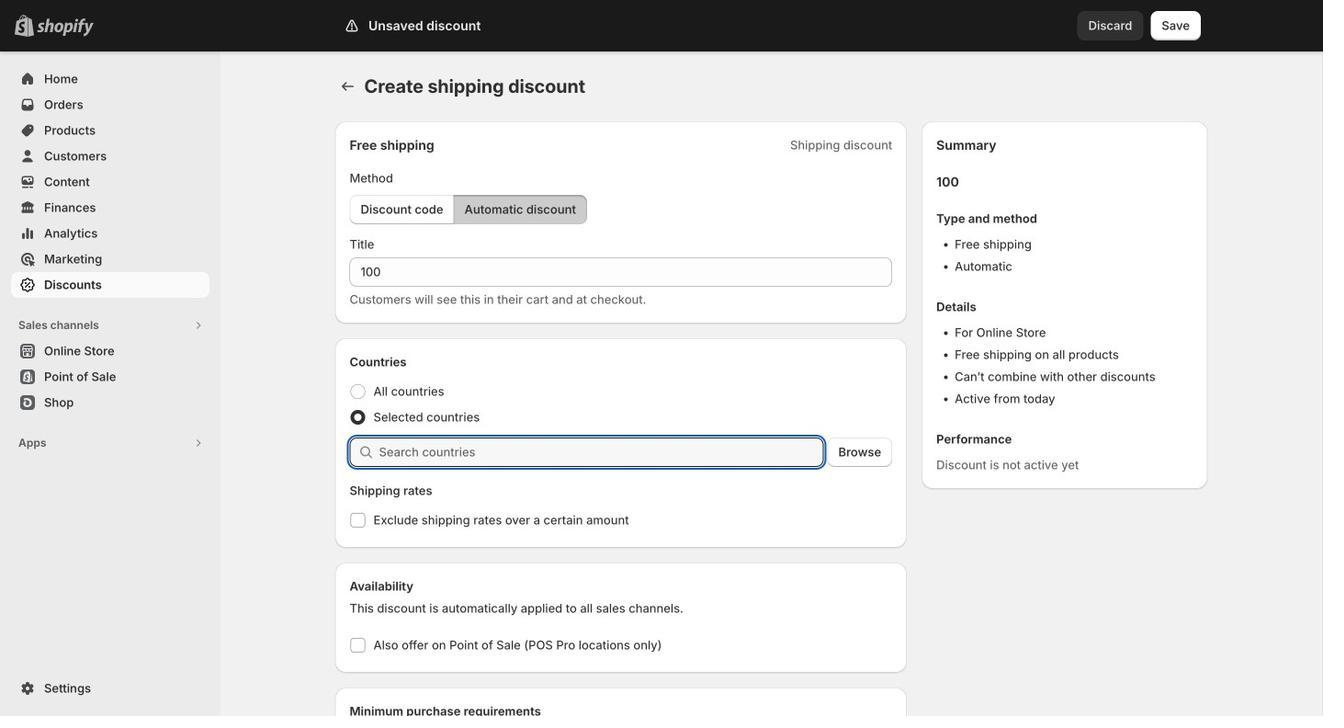 Task type: vqa. For each thing, say whether or not it's contained in the screenshot.
Pagination element
no



Task type: describe. For each thing, give the bounding box(es) containing it.
Search countries text field
[[379, 438, 824, 467]]



Task type: locate. For each thing, give the bounding box(es) containing it.
None text field
[[350, 257, 893, 287]]

shopify image
[[37, 18, 94, 37]]



